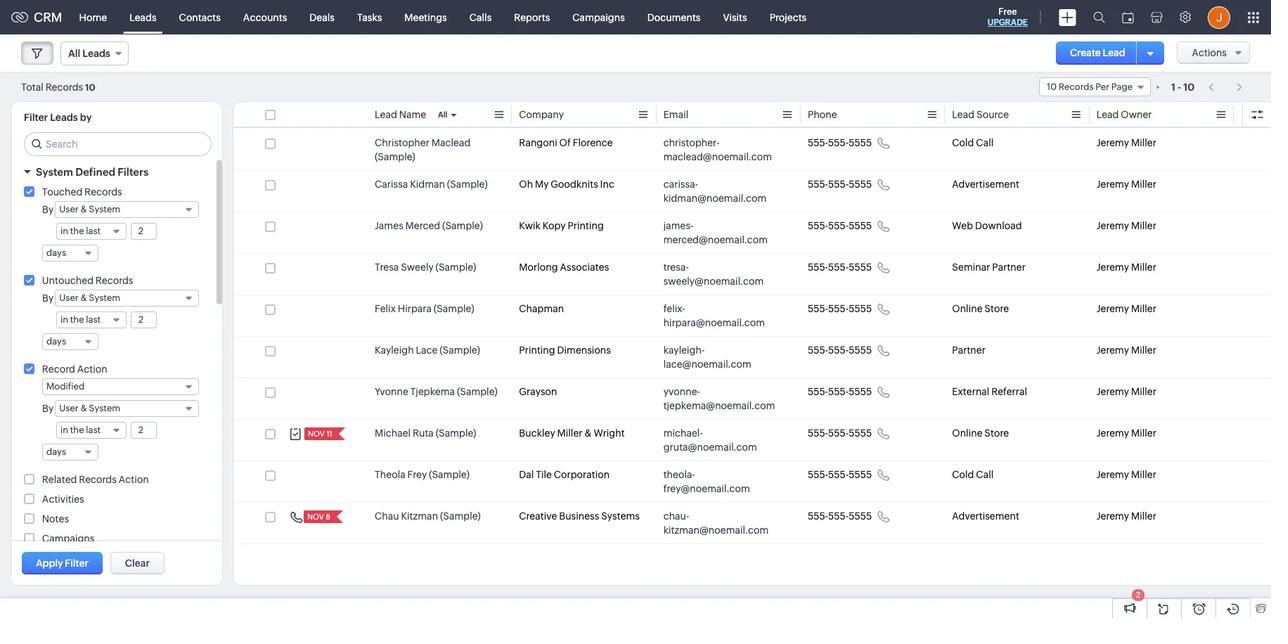 Task type: describe. For each thing, give the bounding box(es) containing it.
nov 11 link
[[305, 428, 334, 440]]

theola frey (sample) link
[[375, 468, 470, 482]]

clear
[[125, 558, 150, 569]]

(sample) for theola frey (sample)
[[429, 469, 470, 480]]

tjepkema@noemail.com
[[664, 400, 776, 411]]

free upgrade
[[988, 6, 1028, 27]]

projects link
[[759, 0, 818, 34]]

create
[[1071, 47, 1101, 58]]

& for 1st user & system field from the bottom
[[80, 403, 87, 414]]

in for touched
[[60, 226, 68, 236]]

goodknits
[[551, 179, 598, 190]]

felix hirpara (sample)
[[375, 303, 474, 314]]

last for untouched
[[86, 314, 101, 325]]

by for touched records
[[42, 204, 54, 215]]

kwik kopy printing
[[519, 220, 604, 231]]

ruta
[[413, 428, 434, 439]]

All Leads field
[[60, 42, 129, 65]]

1 - 10
[[1172, 81, 1195, 92]]

michael
[[375, 428, 411, 439]]

1 vertical spatial partner
[[953, 345, 986, 356]]

actions
[[1193, 47, 1227, 58]]

10 for total records 10
[[85, 82, 96, 92]]

lead for lead name
[[375, 109, 397, 120]]

in the last field for touched
[[56, 223, 127, 240]]

555-555-5555 for tresa- sweely@noemail.com
[[808, 262, 872, 273]]

company
[[519, 109, 564, 120]]

calendar image
[[1123, 12, 1135, 23]]

records for related
[[79, 474, 117, 485]]

associates
[[560, 262, 609, 273]]

jeremy miller for felix- hirpara@noemail.com
[[1097, 303, 1157, 314]]

hirpara@noemail.com
[[664, 317, 765, 328]]

Modified field
[[42, 378, 199, 395]]

miller for james- merced@noemail.com
[[1132, 220, 1157, 231]]

1 horizontal spatial partner
[[993, 262, 1026, 273]]

seminar
[[953, 262, 991, 273]]

contacts
[[179, 12, 221, 23]]

source
[[977, 109, 1010, 120]]

tasks link
[[346, 0, 393, 34]]

user & system field for untouched records
[[55, 290, 199, 307]]

days for untouched records
[[46, 336, 66, 347]]

10 Records Per Page field
[[1040, 77, 1151, 96]]

(sample) for chau kitzman (sample)
[[440, 511, 481, 522]]

related
[[42, 474, 77, 485]]

buckley
[[519, 428, 555, 439]]

records for total
[[45, 81, 83, 92]]

creative business systems
[[519, 511, 640, 522]]

referral
[[992, 386, 1028, 397]]

0 vertical spatial printing
[[568, 220, 604, 231]]

5555 for christopher- maclead@noemail.com
[[849, 137, 872, 148]]

kwik
[[519, 220, 541, 231]]

lead owner
[[1097, 109, 1153, 120]]

555-555-5555 for michael- gruta@noemail.com
[[808, 428, 872, 439]]

grayson
[[519, 386, 557, 397]]

2
[[1137, 591, 1141, 599]]

3 last from the top
[[86, 425, 101, 435]]

owner
[[1121, 109, 1153, 120]]

(sample) for felix hirpara (sample)
[[434, 303, 474, 314]]

tasks
[[357, 12, 382, 23]]

sweely
[[401, 262, 434, 273]]

carissa kidman (sample)
[[375, 179, 488, 190]]

jeremy miller for christopher- maclead@noemail.com
[[1097, 137, 1157, 148]]

yvonne- tjepkema@noemail.com
[[664, 386, 776, 411]]

jeremy for kayleigh- lace@noemail.com
[[1097, 345, 1130, 356]]

chau kitzman (sample)
[[375, 511, 481, 522]]

chapman
[[519, 303, 564, 314]]

555-555-5555 for felix- hirpara@noemail.com
[[808, 303, 872, 314]]

leads for all leads
[[83, 48, 110, 59]]

per
[[1096, 82, 1110, 92]]

3 user from the top
[[59, 403, 78, 414]]

activities
[[42, 494, 84, 505]]

record
[[42, 364, 75, 375]]

& for touched records's user & system field
[[80, 204, 87, 215]]

name
[[399, 109, 426, 120]]

jeremy miller for kayleigh- lace@noemail.com
[[1097, 345, 1157, 356]]

jeremy for james- merced@noemail.com
[[1097, 220, 1130, 231]]

jeremy for felix- hirpara@noemail.com
[[1097, 303, 1130, 314]]

the for untouched
[[70, 314, 84, 325]]

chau- kitzman@noemail.com
[[664, 511, 769, 536]]

michael- gruta@noemail.com
[[664, 428, 757, 453]]

christopher maclead (sample)
[[375, 137, 471, 162]]

jeremy miller for tresa- sweely@noemail.com
[[1097, 262, 1157, 273]]

tresa sweely (sample) link
[[375, 260, 476, 274]]

felix
[[375, 303, 396, 314]]

create lead button
[[1056, 42, 1140, 65]]

jeremy miller for theola- frey@noemail.com
[[1097, 469, 1157, 480]]

miller for felix- hirpara@noemail.com
[[1132, 303, 1157, 314]]

reports
[[514, 12, 550, 23]]

documents
[[648, 12, 701, 23]]

visits
[[723, 12, 747, 23]]

chau kitzman (sample) link
[[375, 509, 481, 523]]

555-555-5555 for christopher- maclead@noemail.com
[[808, 137, 872, 148]]

by for untouched records
[[42, 293, 54, 304]]

nov 8
[[307, 513, 331, 521]]

(sample) for tresa sweely (sample)
[[436, 262, 476, 273]]

lead inside button
[[1103, 47, 1126, 58]]

3 in the last field from the top
[[56, 422, 127, 439]]

frey
[[408, 469, 427, 480]]

3 user & system from the top
[[59, 403, 120, 414]]

system defined filters
[[36, 166, 149, 178]]

frey@noemail.com
[[664, 483, 750, 494]]

dal
[[519, 469, 534, 480]]

search image
[[1094, 11, 1106, 23]]

search element
[[1085, 0, 1114, 34]]

call for christopher- maclead@noemail.com
[[977, 137, 994, 148]]

3 by from the top
[[42, 403, 54, 414]]

james merced (sample) link
[[375, 219, 483, 233]]

miller for theola- frey@noemail.com
[[1132, 469, 1157, 480]]

kidman@noemail.com
[[664, 193, 767, 204]]

555-555-5555 for kayleigh- lace@noemail.com
[[808, 345, 872, 356]]

florence
[[573, 137, 613, 148]]

total records 10
[[21, 81, 96, 92]]

tile
[[536, 469, 552, 480]]

michael-
[[664, 428, 703, 439]]

oh my goodknits inc
[[519, 179, 615, 190]]

miller for carissa- kidman@noemail.com
[[1132, 179, 1157, 190]]

jeremy miller for carissa- kidman@noemail.com
[[1097, 179, 1157, 190]]

0 horizontal spatial filter
[[24, 112, 48, 123]]

store for michael- gruta@noemail.com
[[985, 428, 1009, 439]]

kayleigh lace (sample) link
[[375, 343, 480, 357]]

upgrade
[[988, 18, 1028, 27]]

felix- hirpara@noemail.com
[[664, 303, 765, 328]]

10 inside field
[[1047, 82, 1057, 92]]

crm
[[34, 10, 62, 25]]

555-555-5555 for yvonne- tjepkema@noemail.com
[[808, 386, 872, 397]]

oh
[[519, 179, 533, 190]]

days field for touched
[[42, 245, 98, 262]]

miller for kayleigh- lace@noemail.com
[[1132, 345, 1157, 356]]

in for untouched
[[60, 314, 68, 325]]

miller for tresa- sweely@noemail.com
[[1132, 262, 1157, 273]]

call for theola- frey@noemail.com
[[977, 469, 994, 480]]

3 days field from the top
[[42, 444, 98, 461]]

online for felix- hirpara@noemail.com
[[953, 303, 983, 314]]

the for touched
[[70, 226, 84, 236]]

merced
[[406, 220, 441, 231]]

jeremy for tresa- sweely@noemail.com
[[1097, 262, 1130, 273]]

records for 10
[[1059, 82, 1094, 92]]

kitzman
[[401, 511, 438, 522]]

email
[[664, 109, 689, 120]]

555-555-5555 for james- merced@noemail.com
[[808, 220, 872, 231]]

3 in the last from the top
[[60, 425, 101, 435]]

online store for felix- hirpara@noemail.com
[[953, 303, 1009, 314]]

system for 1st user & system field from the bottom
[[89, 403, 120, 414]]

james
[[375, 220, 404, 231]]

all for all
[[438, 110, 448, 119]]

cold call for christopher- maclead@noemail.com
[[953, 137, 994, 148]]

user & system for untouched
[[59, 293, 120, 303]]

total
[[21, 81, 43, 92]]

nov for chau
[[307, 513, 324, 521]]

page
[[1112, 82, 1133, 92]]

tresa sweely (sample)
[[375, 262, 476, 273]]



Task type: vqa. For each thing, say whether or not it's contained in the screenshot.


Task type: locate. For each thing, give the bounding box(es) containing it.
10 inside total records 10
[[85, 82, 96, 92]]

in the last field down untouched records on the left of page
[[56, 312, 127, 328]]

records for untouched
[[96, 275, 133, 286]]

morlong associates
[[519, 262, 609, 273]]

all up total records 10
[[68, 48, 80, 59]]

user & system field down filters
[[55, 201, 199, 218]]

1 vertical spatial user
[[59, 293, 78, 303]]

2 horizontal spatial 10
[[1184, 81, 1195, 92]]

miller for chau- kitzman@noemail.com
[[1132, 511, 1157, 522]]

1 cold from the top
[[953, 137, 975, 148]]

10 jeremy miller from the top
[[1097, 511, 1157, 522]]

user & system for touched
[[59, 204, 120, 215]]

nov left 11
[[308, 430, 325, 438]]

system down modified field
[[89, 403, 120, 414]]

1 user & system field from the top
[[55, 201, 199, 218]]

1 online from the top
[[953, 303, 983, 314]]

store down external referral
[[985, 428, 1009, 439]]

1 vertical spatial in the last
[[60, 314, 101, 325]]

carissa- kidman@noemail.com
[[664, 179, 767, 204]]

records down defined
[[84, 186, 122, 198]]

10 for 1 - 10
[[1184, 81, 1195, 92]]

0 vertical spatial days field
[[42, 245, 98, 262]]

touched
[[42, 186, 82, 198]]

kayleigh
[[375, 345, 414, 356]]

0 vertical spatial nov
[[308, 430, 325, 438]]

& for user & system field related to untouched records
[[80, 293, 87, 303]]

0 vertical spatial call
[[977, 137, 994, 148]]

1 user from the top
[[59, 204, 78, 215]]

in the last down modified
[[60, 425, 101, 435]]

user down touched
[[59, 204, 78, 215]]

0 vertical spatial in
[[60, 226, 68, 236]]

filters
[[118, 166, 149, 178]]

2 vertical spatial last
[[86, 425, 101, 435]]

system inside dropdown button
[[36, 166, 73, 178]]

create menu element
[[1051, 0, 1085, 34]]

records left "per"
[[1059, 82, 1094, 92]]

3 jeremy miller from the top
[[1097, 220, 1157, 231]]

printing dimensions
[[519, 345, 611, 356]]

jeremy miller for chau- kitzman@noemail.com
[[1097, 511, 1157, 522]]

christopher maclead (sample) link
[[375, 136, 505, 164]]

defined
[[75, 166, 115, 178]]

2 advertisement from the top
[[953, 511, 1020, 522]]

2 cold from the top
[[953, 469, 975, 480]]

2 jeremy miller from the top
[[1097, 179, 1157, 190]]

the down touched records at top
[[70, 226, 84, 236]]

user for untouched
[[59, 293, 78, 303]]

reports link
[[503, 0, 562, 34]]

online for michael- gruta@noemail.com
[[953, 428, 983, 439]]

lead for lead owner
[[1097, 109, 1119, 120]]

1 user & system from the top
[[59, 204, 120, 215]]

online store down external referral
[[953, 428, 1009, 439]]

jeremy for carissa- kidman@noemail.com
[[1097, 179, 1130, 190]]

leads link
[[118, 0, 168, 34]]

2 user from the top
[[59, 293, 78, 303]]

555-555-5555 for theola- frey@noemail.com
[[808, 469, 872, 480]]

christopher- maclead@noemail.com
[[664, 137, 772, 162]]

2 in the last from the top
[[60, 314, 101, 325]]

store for felix- hirpara@noemail.com
[[985, 303, 1009, 314]]

printing up grayson
[[519, 345, 555, 356]]

advertisement for chau- kitzman@noemail.com
[[953, 511, 1020, 522]]

jeremy miller for yvonne- tjepkema@noemail.com
[[1097, 386, 1157, 397]]

user & system field for touched records
[[55, 201, 199, 218]]

1 vertical spatial action
[[119, 474, 149, 485]]

2 vertical spatial in
[[60, 425, 68, 435]]

user down untouched
[[59, 293, 78, 303]]

2 by from the top
[[42, 293, 54, 304]]

records right untouched
[[96, 275, 133, 286]]

& down touched records at top
[[80, 204, 87, 215]]

1 vertical spatial by
[[42, 293, 54, 304]]

1 jeremy from the top
[[1097, 137, 1130, 148]]

1 the from the top
[[70, 226, 84, 236]]

apply filter
[[36, 558, 89, 569]]

2 the from the top
[[70, 314, 84, 325]]

online down seminar
[[953, 303, 983, 314]]

yvonne
[[375, 386, 409, 397]]

(sample)
[[375, 151, 416, 162], [447, 179, 488, 190], [442, 220, 483, 231], [436, 262, 476, 273], [434, 303, 474, 314], [440, 345, 480, 356], [457, 386, 498, 397], [436, 428, 477, 439], [429, 469, 470, 480], [440, 511, 481, 522]]

untouched
[[42, 275, 94, 286]]

0 vertical spatial all
[[68, 48, 80, 59]]

2 vertical spatial days field
[[42, 444, 98, 461]]

2 vertical spatial user
[[59, 403, 78, 414]]

leads left by
[[50, 112, 78, 123]]

0 horizontal spatial printing
[[519, 345, 555, 356]]

cold call
[[953, 137, 994, 148], [953, 469, 994, 480]]

10 jeremy from the top
[[1097, 511, 1130, 522]]

1 vertical spatial user & system field
[[55, 290, 199, 307]]

1 online store from the top
[[953, 303, 1009, 314]]

leads down home link
[[83, 48, 110, 59]]

0 horizontal spatial leads
[[50, 112, 78, 123]]

create lead
[[1071, 47, 1126, 58]]

michael ruta (sample) link
[[375, 426, 477, 440]]

5 5555 from the top
[[849, 303, 872, 314]]

5555 for felix- hirpara@noemail.com
[[849, 303, 872, 314]]

sweely@noemail.com
[[664, 276, 764, 287]]

3 5555 from the top
[[849, 220, 872, 231]]

system
[[36, 166, 73, 178], [89, 204, 120, 215], [89, 293, 120, 303], [89, 403, 120, 414]]

555-
[[808, 137, 829, 148], [829, 137, 849, 148], [808, 179, 829, 190], [829, 179, 849, 190], [808, 220, 829, 231], [829, 220, 849, 231], [808, 262, 829, 273], [829, 262, 849, 273], [808, 303, 829, 314], [829, 303, 849, 314], [808, 345, 829, 356], [829, 345, 849, 356], [808, 386, 829, 397], [829, 386, 849, 397], [808, 428, 829, 439], [829, 428, 849, 439], [808, 469, 829, 480], [829, 469, 849, 480], [808, 511, 829, 522], [829, 511, 849, 522]]

1 horizontal spatial leads
[[83, 48, 110, 59]]

555-555-5555
[[808, 137, 872, 148], [808, 179, 872, 190], [808, 220, 872, 231], [808, 262, 872, 273], [808, 303, 872, 314], [808, 345, 872, 356], [808, 386, 872, 397], [808, 428, 872, 439], [808, 469, 872, 480], [808, 511, 872, 522]]

online store down seminar partner
[[953, 303, 1009, 314]]

hirpara
[[398, 303, 432, 314]]

8
[[326, 513, 331, 521]]

leads for filter leads by
[[50, 112, 78, 123]]

1 vertical spatial in
[[60, 314, 68, 325]]

9 555-555-5555 from the top
[[808, 469, 872, 480]]

filter down 'total'
[[24, 112, 48, 123]]

& down untouched records on the left of page
[[80, 293, 87, 303]]

lead
[[1103, 47, 1126, 58], [375, 109, 397, 120], [953, 109, 975, 120], [1097, 109, 1119, 120]]

7 jeremy miller from the top
[[1097, 386, 1157, 397]]

advertisement
[[953, 179, 1020, 190], [953, 511, 1020, 522]]

campaigns right reports
[[573, 12, 625, 23]]

chau- kitzman@noemail.com link
[[664, 509, 780, 537]]

4 jeremy from the top
[[1097, 262, 1130, 273]]

2 vertical spatial the
[[70, 425, 84, 435]]

kayleigh-
[[664, 345, 705, 356]]

in the last field up related records action
[[56, 422, 127, 439]]

User & System field
[[55, 201, 199, 218], [55, 290, 199, 307], [55, 400, 199, 417]]

(sample) down christopher
[[375, 151, 416, 162]]

row group
[[234, 129, 1272, 544]]

partner up the external
[[953, 345, 986, 356]]

all inside field
[[68, 48, 80, 59]]

user & system field down modified field
[[55, 400, 199, 417]]

1 horizontal spatial action
[[119, 474, 149, 485]]

0 vertical spatial cold call
[[953, 137, 994, 148]]

5555 for chau- kitzman@noemail.com
[[849, 511, 872, 522]]

1 horizontal spatial campaigns
[[573, 12, 625, 23]]

None text field
[[131, 224, 156, 239], [131, 312, 156, 328], [131, 423, 156, 438], [131, 224, 156, 239], [131, 312, 156, 328], [131, 423, 156, 438]]

profile element
[[1200, 0, 1239, 34]]

jeremy
[[1097, 137, 1130, 148], [1097, 179, 1130, 190], [1097, 220, 1130, 231], [1097, 262, 1130, 273], [1097, 303, 1130, 314], [1097, 345, 1130, 356], [1097, 386, 1130, 397], [1097, 428, 1130, 439], [1097, 469, 1130, 480], [1097, 511, 1130, 522]]

by down untouched
[[42, 293, 54, 304]]

10 5555 from the top
[[849, 511, 872, 522]]

days field up related
[[42, 444, 98, 461]]

(sample) inside christopher maclead (sample)
[[375, 151, 416, 162]]

1 vertical spatial store
[[985, 428, 1009, 439]]

tjepkema
[[410, 386, 455, 397]]

2 in from the top
[[60, 314, 68, 325]]

kidman
[[410, 179, 445, 190]]

5555
[[849, 137, 872, 148], [849, 179, 872, 190], [849, 220, 872, 231], [849, 262, 872, 273], [849, 303, 872, 314], [849, 345, 872, 356], [849, 386, 872, 397], [849, 428, 872, 439], [849, 469, 872, 480], [849, 511, 872, 522]]

0 vertical spatial leads
[[130, 12, 157, 23]]

1 vertical spatial in the last field
[[56, 312, 127, 328]]

lead left "source"
[[953, 109, 975, 120]]

2 store from the top
[[985, 428, 1009, 439]]

user & system down modified
[[59, 403, 120, 414]]

carissa-
[[664, 179, 698, 190]]

in the last down untouched records on the left of page
[[60, 314, 101, 325]]

6 jeremy miller from the top
[[1097, 345, 1157, 356]]

user down modified
[[59, 403, 78, 414]]

555-555-5555 for chau- kitzman@noemail.com
[[808, 511, 872, 522]]

in down touched
[[60, 226, 68, 236]]

christopher-
[[664, 137, 720, 148]]

1 vertical spatial cold call
[[953, 469, 994, 480]]

10
[[1184, 81, 1195, 92], [1047, 82, 1057, 92], [85, 82, 96, 92]]

the down modified
[[70, 425, 84, 435]]

lead right create in the right top of the page
[[1103, 47, 1126, 58]]

system for user & system field related to untouched records
[[89, 293, 120, 303]]

days field up untouched
[[42, 245, 98, 262]]

records
[[45, 81, 83, 92], [1059, 82, 1094, 92], [84, 186, 122, 198], [96, 275, 133, 286], [79, 474, 117, 485]]

days field
[[42, 245, 98, 262], [42, 333, 98, 350], [42, 444, 98, 461]]

(sample) for yvonne tjepkema (sample)
[[457, 386, 498, 397]]

system up touched
[[36, 166, 73, 178]]

(sample) for james merced (sample)
[[442, 220, 483, 231]]

2 vertical spatial in the last field
[[56, 422, 127, 439]]

1 vertical spatial online
[[953, 428, 983, 439]]

10 left "per"
[[1047, 82, 1057, 92]]

1 5555 from the top
[[849, 137, 872, 148]]

(sample) right kitzman at the bottom left of the page
[[440, 511, 481, 522]]

in the last down touched records at top
[[60, 226, 101, 236]]

days up untouched
[[46, 248, 66, 258]]

in down untouched
[[60, 314, 68, 325]]

1 horizontal spatial filter
[[65, 558, 89, 569]]

5 jeremy from the top
[[1097, 303, 1130, 314]]

jeremy for theola- frey@noemail.com
[[1097, 469, 1130, 480]]

4 jeremy miller from the top
[[1097, 262, 1157, 273]]

3 the from the top
[[70, 425, 84, 435]]

filter
[[24, 112, 48, 123], [65, 558, 89, 569]]

0 horizontal spatial partner
[[953, 345, 986, 356]]

555-555-5555 for carissa- kidman@noemail.com
[[808, 179, 872, 190]]

records inside field
[[1059, 82, 1094, 92]]

filter right apply
[[65, 558, 89, 569]]

1 in from the top
[[60, 226, 68, 236]]

all for all leads
[[68, 48, 80, 59]]

5555 for kayleigh- lace@noemail.com
[[849, 345, 872, 356]]

records right related
[[79, 474, 117, 485]]

5555 for tresa- sweely@noemail.com
[[849, 262, 872, 273]]

external referral
[[953, 386, 1028, 397]]

2 online store from the top
[[953, 428, 1009, 439]]

leads inside field
[[83, 48, 110, 59]]

kayleigh- lace@noemail.com
[[664, 345, 752, 370]]

leads right home link
[[130, 12, 157, 23]]

all up the maclead
[[438, 110, 448, 119]]

7 jeremy from the top
[[1097, 386, 1130, 397]]

cold for christopher- maclead@noemail.com
[[953, 137, 975, 148]]

jeremy for yvonne- tjepkema@noemail.com
[[1097, 386, 1130, 397]]

kayleigh lace (sample)
[[375, 345, 480, 356]]

2 jeremy from the top
[[1097, 179, 1130, 190]]

1 vertical spatial printing
[[519, 345, 555, 356]]

all leads
[[68, 48, 110, 59]]

1 vertical spatial days field
[[42, 333, 98, 350]]

3 555-555-5555 from the top
[[808, 220, 872, 231]]

0 vertical spatial last
[[86, 226, 101, 236]]

3 user & system field from the top
[[55, 400, 199, 417]]

felix-
[[664, 303, 686, 314]]

james-
[[664, 220, 694, 231]]

accounts
[[243, 12, 287, 23]]

0 vertical spatial user
[[59, 204, 78, 215]]

miller for christopher- maclead@noemail.com
[[1132, 137, 1157, 148]]

0 vertical spatial days
[[46, 248, 66, 258]]

user & system down untouched records on the left of page
[[59, 293, 120, 303]]

0 vertical spatial advertisement
[[953, 179, 1020, 190]]

christopher
[[375, 137, 430, 148]]

nov 11
[[308, 430, 333, 438]]

0 horizontal spatial action
[[77, 364, 107, 375]]

1 in the last from the top
[[60, 226, 101, 236]]

(sample) right 'tjepkema'
[[457, 386, 498, 397]]

9 jeremy miller from the top
[[1097, 469, 1157, 480]]

5555 for james- merced@noemail.com
[[849, 220, 872, 231]]

1 days from the top
[[46, 248, 66, 258]]

home
[[79, 12, 107, 23]]

1 vertical spatial online store
[[953, 428, 1009, 439]]

system for touched records's user & system field
[[89, 204, 120, 215]]

0 vertical spatial by
[[42, 204, 54, 215]]

0 vertical spatial campaigns
[[573, 12, 625, 23]]

0 horizontal spatial all
[[68, 48, 80, 59]]

jeremy for christopher- maclead@noemail.com
[[1097, 137, 1130, 148]]

8 jeremy miller from the top
[[1097, 428, 1157, 439]]

system defined filters button
[[11, 160, 222, 184]]

lead for lead source
[[953, 109, 975, 120]]

download
[[976, 220, 1022, 231]]

6 jeremy from the top
[[1097, 345, 1130, 356]]

in the last field for untouched
[[56, 312, 127, 328]]

5555 for michael- gruta@noemail.com
[[849, 428, 872, 439]]

profile image
[[1208, 6, 1231, 28]]

michael- gruta@noemail.com link
[[664, 426, 780, 454]]

last down untouched records on the left of page
[[86, 314, 101, 325]]

nov left 8
[[307, 513, 324, 521]]

1 vertical spatial leads
[[83, 48, 110, 59]]

notes
[[42, 513, 69, 525]]

5555 for theola- frey@noemail.com
[[849, 469, 872, 480]]

2 cold call from the top
[[953, 469, 994, 480]]

nov 8 link
[[304, 511, 332, 523]]

business
[[559, 511, 600, 522]]

1 vertical spatial cold
[[953, 469, 975, 480]]

advertisement for carissa- kidman@noemail.com
[[953, 179, 1020, 190]]

5555 for yvonne- tjepkema@noemail.com
[[849, 386, 872, 397]]

1 vertical spatial filter
[[65, 558, 89, 569]]

create menu image
[[1059, 9, 1077, 26]]

0 vertical spatial filter
[[24, 112, 48, 123]]

1 cold call from the top
[[953, 137, 994, 148]]

(sample) for carissa kidman (sample)
[[447, 179, 488, 190]]

in down modified
[[60, 425, 68, 435]]

& inside row group
[[585, 428, 592, 439]]

8 5555 from the top
[[849, 428, 872, 439]]

Search text field
[[25, 133, 211, 155]]

1 vertical spatial campaigns
[[42, 533, 95, 544]]

in
[[60, 226, 68, 236], [60, 314, 68, 325], [60, 425, 68, 435]]

2 vertical spatial leads
[[50, 112, 78, 123]]

2 vertical spatial user & system field
[[55, 400, 199, 417]]

10 555-555-5555 from the top
[[808, 511, 872, 522]]

& down modified
[[80, 403, 87, 414]]

lace
[[416, 345, 438, 356]]

2 user & system from the top
[[59, 293, 120, 303]]

(sample) for christopher maclead (sample)
[[375, 151, 416, 162]]

seminar partner
[[953, 262, 1026, 273]]

system down touched records at top
[[89, 204, 120, 215]]

9 jeremy from the top
[[1097, 469, 1130, 480]]

filter inside button
[[65, 558, 89, 569]]

1 advertisement from the top
[[953, 179, 1020, 190]]

jeremy miller
[[1097, 137, 1157, 148], [1097, 179, 1157, 190], [1097, 220, 1157, 231], [1097, 262, 1157, 273], [1097, 303, 1157, 314], [1097, 345, 1157, 356], [1097, 386, 1157, 397], [1097, 428, 1157, 439], [1097, 469, 1157, 480], [1097, 511, 1157, 522]]

(sample) right 'sweely'
[[436, 262, 476, 273]]

&
[[80, 204, 87, 215], [80, 293, 87, 303], [80, 403, 87, 414], [585, 428, 592, 439]]

last down touched records at top
[[86, 226, 101, 236]]

touched records
[[42, 186, 122, 198]]

0 horizontal spatial 10
[[85, 82, 96, 92]]

9 5555 from the top
[[849, 469, 872, 480]]

merced@noemail.com
[[664, 234, 768, 245]]

1 last from the top
[[86, 226, 101, 236]]

gruta@noemail.com
[[664, 442, 757, 453]]

1 days field from the top
[[42, 245, 98, 262]]

days field up record action
[[42, 333, 98, 350]]

apply
[[36, 558, 63, 569]]

partner right seminar
[[993, 262, 1026, 273]]

(sample) right kidman
[[447, 179, 488, 190]]

campaigns down notes
[[42, 533, 95, 544]]

by down touched
[[42, 204, 54, 215]]

10 up by
[[85, 82, 96, 92]]

1 vertical spatial the
[[70, 314, 84, 325]]

1 vertical spatial nov
[[307, 513, 324, 521]]

(sample) right "ruta"
[[436, 428, 477, 439]]

1 horizontal spatial all
[[438, 110, 448, 119]]

1 in the last field from the top
[[56, 223, 127, 240]]

1 vertical spatial call
[[977, 469, 994, 480]]

in the last for touched
[[60, 226, 101, 236]]

0 vertical spatial store
[[985, 303, 1009, 314]]

kopy
[[543, 220, 566, 231]]

user & system down touched records at top
[[59, 204, 120, 215]]

lead left name
[[375, 109, 397, 120]]

jeremy for chau- kitzman@noemail.com
[[1097, 511, 1130, 522]]

2 vertical spatial user & system
[[59, 403, 120, 414]]

documents link
[[636, 0, 712, 34]]

2 vertical spatial by
[[42, 403, 54, 414]]

0 vertical spatial user & system field
[[55, 201, 199, 218]]

jeremy miller for michael- gruta@noemail.com
[[1097, 428, 1157, 439]]

6 555-555-5555 from the top
[[808, 345, 872, 356]]

3 days from the top
[[46, 447, 66, 457]]

2 horizontal spatial leads
[[130, 12, 157, 23]]

0 vertical spatial the
[[70, 226, 84, 236]]

1 vertical spatial user & system
[[59, 293, 120, 303]]

1 vertical spatial advertisement
[[953, 511, 1020, 522]]

in the last field
[[56, 223, 127, 240], [56, 312, 127, 328], [56, 422, 127, 439]]

0 vertical spatial user & system
[[59, 204, 120, 215]]

2 call from the top
[[977, 469, 994, 480]]

nov for michael
[[308, 430, 325, 438]]

1 jeremy miller from the top
[[1097, 137, 1157, 148]]

10 records per page
[[1047, 82, 1133, 92]]

apply filter button
[[22, 552, 103, 575]]

lace@noemail.com
[[664, 359, 752, 370]]

10 right -
[[1184, 81, 1195, 92]]

7 555-555-5555 from the top
[[808, 386, 872, 397]]

4 5555 from the top
[[849, 262, 872, 273]]

11
[[326, 430, 333, 438]]

2 vertical spatial in the last
[[60, 425, 101, 435]]

5555 for carissa- kidman@noemail.com
[[849, 179, 872, 190]]

records up filter leads by
[[45, 81, 83, 92]]

miller for michael- gruta@noemail.com
[[1132, 428, 1157, 439]]

0 vertical spatial partner
[[993, 262, 1026, 273]]

user
[[59, 204, 78, 215], [59, 293, 78, 303], [59, 403, 78, 414]]

1 horizontal spatial 10
[[1047, 82, 1057, 92]]

system down untouched records on the left of page
[[89, 293, 120, 303]]

tresa- sweely@noemail.com
[[664, 262, 764, 287]]

0 vertical spatial in the last field
[[56, 223, 127, 240]]

3 in from the top
[[60, 425, 68, 435]]

1 by from the top
[[42, 204, 54, 215]]

miller for yvonne- tjepkema@noemail.com
[[1132, 386, 1157, 397]]

filter leads by
[[24, 112, 92, 123]]

days up related
[[46, 447, 66, 457]]

last for touched
[[86, 226, 101, 236]]

deals
[[310, 12, 335, 23]]

2 online from the top
[[953, 428, 983, 439]]

2 5555 from the top
[[849, 179, 872, 190]]

0 vertical spatial online store
[[953, 303, 1009, 314]]

store down seminar partner
[[985, 303, 1009, 314]]

felix- hirpara@noemail.com link
[[664, 302, 780, 330]]

5 555-555-5555 from the top
[[808, 303, 872, 314]]

untouched records
[[42, 275, 133, 286]]

jeremy miller for james- merced@noemail.com
[[1097, 220, 1157, 231]]

3 jeremy from the top
[[1097, 220, 1130, 231]]

6 5555 from the top
[[849, 345, 872, 356]]

days up the record
[[46, 336, 66, 347]]

cold call for theola- frey@noemail.com
[[953, 469, 994, 480]]

2 days field from the top
[[42, 333, 98, 350]]

0 vertical spatial in the last
[[60, 226, 101, 236]]

1 horizontal spatial printing
[[568, 220, 604, 231]]

user & system field down untouched records on the left of page
[[55, 290, 199, 307]]

in the last for untouched
[[60, 314, 101, 325]]

cold for theola- frey@noemail.com
[[953, 469, 975, 480]]

2 last from the top
[[86, 314, 101, 325]]

5 jeremy miller from the top
[[1097, 303, 1157, 314]]

2 555-555-5555 from the top
[[808, 179, 872, 190]]

lead down "per"
[[1097, 109, 1119, 120]]

by
[[42, 204, 54, 215], [42, 293, 54, 304], [42, 403, 54, 414]]

the down untouched
[[70, 314, 84, 325]]

web download
[[953, 220, 1022, 231]]

1 vertical spatial all
[[438, 110, 448, 119]]

printing right kopy at the top
[[568, 220, 604, 231]]

0 vertical spatial cold
[[953, 137, 975, 148]]

james- merced@noemail.com link
[[664, 219, 780, 247]]

(sample) for kayleigh lace (sample)
[[440, 345, 480, 356]]

last up related records action
[[86, 425, 101, 435]]

0 horizontal spatial campaigns
[[42, 533, 95, 544]]

days field for untouched
[[42, 333, 98, 350]]

by down modified
[[42, 403, 54, 414]]

8 jeremy from the top
[[1097, 428, 1130, 439]]

calls
[[470, 12, 492, 23]]

4 555-555-5555 from the top
[[808, 262, 872, 273]]

christopher- maclead@noemail.com link
[[664, 136, 780, 164]]

1 call from the top
[[977, 137, 994, 148]]

(sample) right merced in the left of the page
[[442, 220, 483, 231]]

chau-
[[664, 511, 690, 522]]

(sample) right frey
[[429, 469, 470, 480]]

in the last field down touched records at top
[[56, 223, 127, 240]]

0 vertical spatial action
[[77, 364, 107, 375]]

2 in the last field from the top
[[56, 312, 127, 328]]

yvonne-
[[664, 386, 700, 397]]

online down the external
[[953, 428, 983, 439]]

(sample) for michael ruta (sample)
[[436, 428, 477, 439]]

last
[[86, 226, 101, 236], [86, 314, 101, 325], [86, 425, 101, 435]]

dal tile corporation
[[519, 469, 610, 480]]

2 vertical spatial days
[[46, 447, 66, 457]]

& left 'wright'
[[585, 428, 592, 439]]

jeremy for michael- gruta@noemail.com
[[1097, 428, 1130, 439]]

1 vertical spatial days
[[46, 336, 66, 347]]

0 vertical spatial online
[[953, 303, 983, 314]]

1 vertical spatial last
[[86, 314, 101, 325]]

1 store from the top
[[985, 303, 1009, 314]]

(sample) right hirpara
[[434, 303, 474, 314]]

1 555-555-5555 from the top
[[808, 137, 872, 148]]

days for touched records
[[46, 248, 66, 258]]

8 555-555-5555 from the top
[[808, 428, 872, 439]]

(sample) right lace
[[440, 345, 480, 356]]

online store for michael- gruta@noemail.com
[[953, 428, 1009, 439]]

navigation
[[1202, 77, 1251, 97]]

7 5555 from the top
[[849, 386, 872, 397]]

2 days from the top
[[46, 336, 66, 347]]

2 user & system field from the top
[[55, 290, 199, 307]]

row group containing christopher maclead (sample)
[[234, 129, 1272, 544]]

meetings
[[405, 12, 447, 23]]

records for touched
[[84, 186, 122, 198]]



